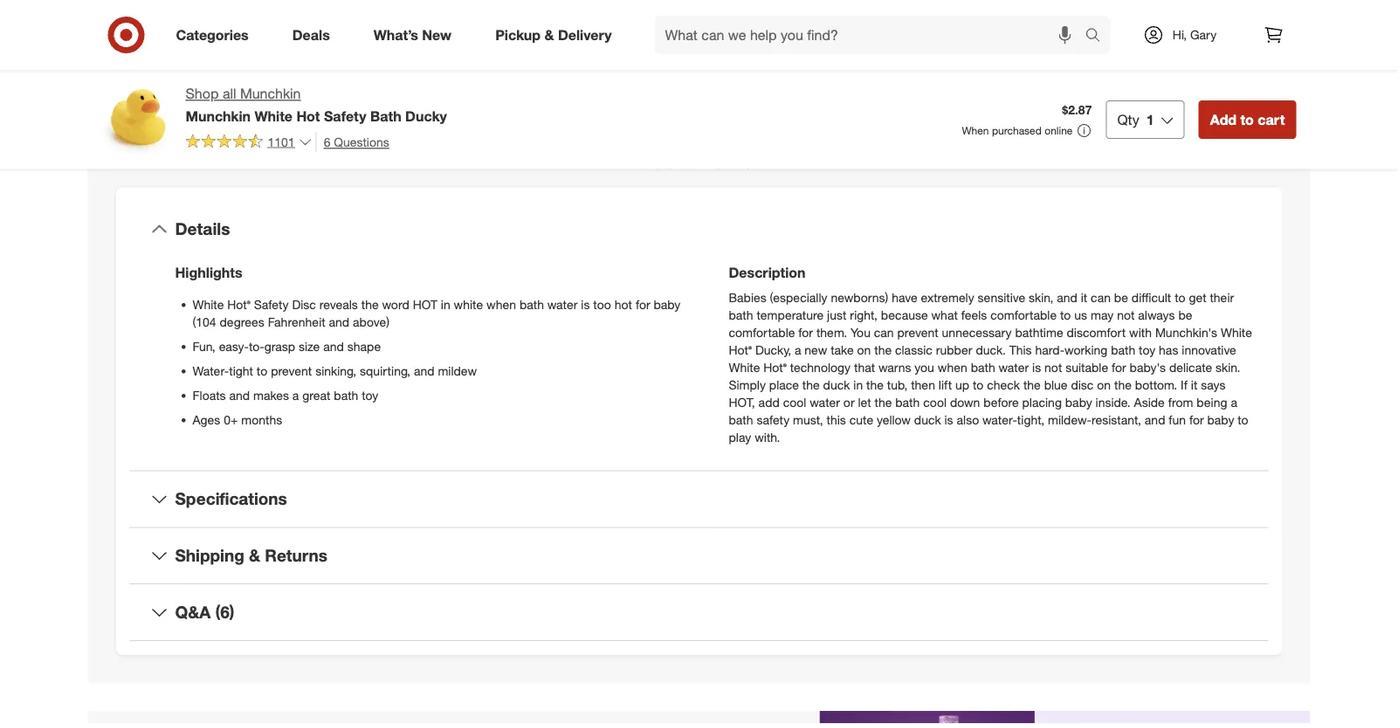 Task type: describe. For each thing, give the bounding box(es) containing it.
classic
[[895, 342, 933, 357]]

difficult
[[1132, 290, 1172, 305]]

floats
[[193, 387, 226, 403]]

up
[[956, 377, 970, 392]]

munchkin white hot safety bath ducky, 4 of 12 image
[[102, 0, 383, 54]]

to down skin.
[[1238, 412, 1249, 427]]

sponsored
[[1245, 75, 1297, 88]]

tight,
[[1017, 412, 1045, 427]]

0 horizontal spatial be
[[1114, 290, 1128, 305]]

questions
[[334, 134, 389, 149]]

2 horizontal spatial baby
[[1208, 412, 1235, 427]]

online
[[1045, 124, 1073, 137]]

placing
[[1022, 394, 1062, 410]]

extremely
[[921, 290, 975, 305]]

ducky,
[[755, 342, 791, 357]]

cart
[[1258, 111, 1285, 128]]

tub,
[[887, 377, 908, 392]]

0 horizontal spatial duck
[[823, 377, 850, 392]]

ages 0+ months
[[193, 412, 282, 427]]

What can we help you find? suggestions appear below search field
[[655, 16, 1090, 54]]

reveals
[[319, 297, 358, 312]]

q&a (6)
[[175, 602, 235, 622]]

the right let
[[875, 394, 892, 410]]

warns
[[879, 359, 911, 375]]

when
[[962, 124, 989, 137]]

aside
[[1134, 394, 1165, 410]]

2 horizontal spatial hot®
[[764, 359, 787, 375]]

qty 1
[[1118, 111, 1154, 128]]

let
[[858, 394, 871, 410]]

hot
[[413, 297, 438, 312]]

may
[[1091, 307, 1114, 322]]

what's new link
[[359, 16, 474, 54]]

water-tight to prevent sinking, squirting, and mildew
[[193, 363, 477, 378]]

hot,
[[729, 394, 755, 410]]

search
[[1077, 28, 1119, 45]]

down
[[950, 394, 980, 410]]

the up warns
[[875, 342, 892, 357]]

temperature
[[757, 307, 824, 322]]

safety
[[757, 412, 790, 427]]

to right tight
[[257, 363, 268, 378]]

0 vertical spatial comfortable
[[991, 307, 1057, 322]]

and down tight
[[229, 387, 250, 403]]

bath down babies
[[729, 307, 753, 322]]

1 vertical spatial be
[[1179, 307, 1193, 322]]

for inside white hot® safety disc reveals the word hot in white when bath water is too hot for baby (104 degrees fahrenheit and above)
[[636, 297, 650, 312]]

0 horizontal spatial it
[[1081, 290, 1088, 305]]

if
[[1181, 377, 1188, 392]]

1
[[1147, 111, 1154, 128]]

just
[[827, 307, 847, 322]]

0 horizontal spatial comfortable
[[729, 325, 795, 340]]

water inside white hot® safety disc reveals the word hot in white when bath water is too hot for baby (104 degrees fahrenheit and above)
[[548, 297, 578, 312]]

in inside description babies (especially newborns) have extremely sensitive skin, and it can be difficult to get their bath temperature just right, because what feels comfortable to us may not always be comfortable for them. you can prevent unnecessary bathtime discomfort with munchkin's white hot® ducky, a new take on the classic rubber duck. this hard-working bath toy has innovative white hot® technology that warns you when bath water is not suitable for baby's delicate skin. simply place the duck in the tub, then lift up to check the blue disc on the bottom. if it says hot, add cool water or let the bath cool down before placing baby inside. aside from being a bath safety must, this cute yellow duck is also water-tight, mildew-resistant, and fun for baby to play with.
[[854, 377, 863, 392]]

all
[[223, 85, 236, 102]]

resistant,
[[1092, 412, 1142, 427]]

from
[[1168, 394, 1194, 410]]

the down that at the right
[[867, 377, 884, 392]]

add to cart button
[[1199, 100, 1297, 139]]

0 vertical spatial this
[[689, 148, 724, 173]]

makes
[[253, 387, 289, 403]]

hot
[[296, 107, 320, 124]]

(104
[[193, 314, 216, 329]]

shipping & returns
[[175, 545, 327, 565]]

1101
[[268, 134, 295, 149]]

bathtime
[[1015, 325, 1064, 340]]

bath inside white hot® safety disc reveals the word hot in white when bath water is too hot for baby (104 degrees fahrenheit and above)
[[520, 297, 544, 312]]

safety inside white hot® safety disc reveals the word hot in white when bath water is too hot for baby (104 degrees fahrenheit and above)
[[254, 297, 289, 312]]

baby inside white hot® safety disc reveals the word hot in white when bath water is too hot for baby (104 degrees fahrenheit and above)
[[654, 297, 681, 312]]

munchkin white hot safety bath ducky, 5 of 12 image
[[397, 0, 678, 54]]

white inside shop all munchkin munchkin white hot safety bath ducky
[[255, 107, 293, 124]]

discomfort
[[1067, 325, 1126, 340]]

then
[[911, 377, 935, 392]]

their
[[1210, 290, 1234, 305]]

specifications
[[175, 489, 287, 509]]

when purchased online
[[962, 124, 1073, 137]]

categories
[[176, 26, 249, 43]]

hot® inside white hot® safety disc reveals the word hot in white when bath water is too hot for baby (104 degrees fahrenheit and above)
[[227, 297, 250, 312]]

2 cool from the left
[[923, 394, 947, 410]]

to left us at the top of the page
[[1060, 307, 1071, 322]]

2 horizontal spatial a
[[1231, 394, 1238, 410]]

and up us at the top of the page
[[1057, 290, 1078, 305]]

delicate
[[1170, 359, 1213, 375]]

bath down with
[[1111, 342, 1136, 357]]

1 horizontal spatial on
[[1097, 377, 1111, 392]]

1 horizontal spatial not
[[1117, 307, 1135, 322]]

blue
[[1044, 377, 1068, 392]]

that
[[854, 359, 875, 375]]

item
[[730, 148, 772, 173]]

hard-
[[1035, 342, 1065, 357]]

play
[[729, 429, 751, 445]]

new
[[805, 342, 827, 357]]

size
[[299, 339, 320, 354]]

to left get
[[1175, 290, 1186, 305]]

6 questions link
[[316, 132, 389, 152]]

when inside white hot® safety disc reveals the word hot in white when bath water is too hot for baby (104 degrees fahrenheit and above)
[[487, 297, 516, 312]]

skin,
[[1029, 290, 1054, 305]]

safety inside shop all munchkin munchkin white hot safety bath ducky
[[324, 107, 367, 124]]

add
[[1210, 111, 1237, 128]]

2 horizontal spatial water
[[999, 359, 1029, 375]]

mildew
[[438, 363, 477, 378]]

check
[[987, 377, 1020, 392]]

says
[[1201, 377, 1226, 392]]

& for pickup
[[545, 26, 554, 43]]

1 horizontal spatial a
[[795, 342, 801, 357]]

what
[[932, 307, 958, 322]]

1 vertical spatial hot®
[[729, 342, 752, 357]]

too
[[593, 297, 611, 312]]

q&a
[[175, 602, 211, 622]]

specifications button
[[130, 471, 1269, 527]]

because
[[881, 307, 928, 322]]

fun, easy-to-grasp size and shape
[[193, 339, 381, 354]]

0 vertical spatial advertisement region
[[720, 7, 1297, 73]]

water-
[[193, 363, 229, 378]]

new
[[422, 26, 452, 43]]

1 horizontal spatial it
[[1191, 377, 1198, 392]]



Task type: locate. For each thing, give the bounding box(es) containing it.
0 horizontal spatial this
[[689, 148, 724, 173]]

shipping & returns button
[[130, 528, 1269, 584]]

returns
[[265, 545, 327, 565]]

hi, gary
[[1173, 27, 1217, 42]]

you
[[915, 359, 935, 375]]

on
[[857, 342, 871, 357], [1097, 377, 1111, 392]]

it
[[1081, 290, 1088, 305], [1191, 377, 1198, 392]]

1 vertical spatial water
[[999, 359, 1029, 375]]

working
[[1065, 342, 1108, 357]]

$2.87
[[1062, 102, 1092, 117]]

and down reveals
[[329, 314, 350, 329]]

6 questions
[[324, 134, 389, 149]]

a left new
[[795, 342, 801, 357]]

tight
[[229, 363, 253, 378]]

0 horizontal spatial hot®
[[227, 297, 250, 312]]

search button
[[1077, 16, 1119, 58]]

1 horizontal spatial this
[[827, 412, 846, 427]]

on up that at the right
[[857, 342, 871, 357]]

0 vertical spatial munchkin
[[240, 85, 301, 102]]

duck
[[823, 377, 850, 392], [914, 412, 941, 427]]

in up let
[[854, 377, 863, 392]]

not up with
[[1117, 307, 1135, 322]]

2 horizontal spatial is
[[1033, 359, 1041, 375]]

rubber
[[936, 342, 973, 357]]

1 horizontal spatial in
[[854, 377, 863, 392]]

it up us at the top of the page
[[1081, 290, 1088, 305]]

prevent
[[898, 325, 939, 340], [271, 363, 312, 378]]

& inside dropdown button
[[249, 545, 260, 565]]

white up (104
[[193, 297, 224, 312]]

0 vertical spatial not
[[1117, 307, 1135, 322]]

&
[[545, 26, 554, 43], [249, 545, 260, 565]]

bottom.
[[1135, 377, 1178, 392]]

for up new
[[799, 325, 813, 340]]

floats and makes a great bath toy
[[193, 387, 379, 403]]

water-
[[983, 412, 1017, 427]]

bath down 'hot,'
[[729, 412, 753, 427]]

them.
[[817, 325, 847, 340]]

it right if
[[1191, 377, 1198, 392]]

sinking,
[[315, 363, 357, 378]]

1 cool from the left
[[783, 394, 807, 410]]

1 vertical spatial on
[[1097, 377, 1111, 392]]

and
[[1057, 290, 1078, 305], [329, 314, 350, 329], [323, 339, 344, 354], [414, 363, 435, 378], [229, 387, 250, 403], [1145, 412, 1166, 427]]

what's new
[[374, 26, 452, 43]]

water left too
[[548, 297, 578, 312]]

safety up fahrenheit
[[254, 297, 289, 312]]

prevent down fun, easy-to-grasp size and shape
[[271, 363, 312, 378]]

image gallery element
[[102, 0, 678, 107]]

the down technology
[[803, 377, 820, 392]]

0 vertical spatial is
[[581, 297, 590, 312]]

for right fun at the right of the page
[[1190, 412, 1204, 427]]

squirting,
[[360, 363, 411, 378]]

and left the mildew on the left
[[414, 363, 435, 378]]

is left also at the right bottom
[[945, 412, 954, 427]]

fahrenheit
[[268, 314, 326, 329]]

1 vertical spatial prevent
[[271, 363, 312, 378]]

advertisement region
[[720, 7, 1297, 73], [88, 711, 1311, 724]]

0 vertical spatial it
[[1081, 290, 1088, 305]]

1 vertical spatial munchkin
[[186, 107, 251, 124]]

is left too
[[581, 297, 590, 312]]

cool down lift
[[923, 394, 947, 410]]

hot® up degrees
[[227, 297, 250, 312]]

0 vertical spatial safety
[[324, 107, 367, 124]]

deals link
[[278, 16, 352, 54]]

cool down place
[[783, 394, 807, 410]]

water left or
[[810, 394, 840, 410]]

duck right yellow
[[914, 412, 941, 427]]

1 horizontal spatial comfortable
[[991, 307, 1057, 322]]

0 vertical spatial on
[[857, 342, 871, 357]]

1 vertical spatial toy
[[362, 387, 379, 403]]

always
[[1138, 307, 1175, 322]]

can right the you
[[874, 325, 894, 340]]

with.
[[755, 429, 780, 445]]

water down this
[[999, 359, 1029, 375]]

munchkin right the all
[[240, 85, 301, 102]]

the up placing
[[1024, 377, 1041, 392]]

months
[[241, 412, 282, 427]]

in right hot
[[441, 297, 450, 312]]

white inside white hot® safety disc reveals the word hot in white when bath water is too hot for baby (104 degrees fahrenheit and above)
[[193, 297, 224, 312]]

to right up
[[973, 377, 984, 392]]

a left great
[[292, 387, 299, 403]]

1 horizontal spatial baby
[[1065, 394, 1092, 410]]

bath down tub,
[[896, 394, 920, 410]]

newborns)
[[831, 290, 889, 305]]

1 vertical spatial this
[[827, 412, 846, 427]]

0+
[[224, 412, 238, 427]]

bath
[[520, 297, 544, 312], [729, 307, 753, 322], [1111, 342, 1136, 357], [971, 359, 995, 375], [334, 387, 358, 403], [896, 394, 920, 410], [729, 412, 753, 427]]

1 vertical spatial can
[[874, 325, 894, 340]]

about this item
[[627, 148, 772, 173]]

degrees
[[220, 314, 264, 329]]

0 vertical spatial when
[[487, 297, 516, 312]]

toy down "squirting," at bottom
[[362, 387, 379, 403]]

baby down disc
[[1065, 394, 1092, 410]]

white hot® safety disc reveals the word hot in white when bath water is too hot for baby (104 degrees fahrenheit and above)
[[193, 297, 681, 329]]

ages
[[193, 412, 220, 427]]

and down aside
[[1145, 412, 1166, 427]]

0 vertical spatial in
[[441, 297, 450, 312]]

for left baby's
[[1112, 359, 1127, 375]]

0 vertical spatial duck
[[823, 377, 850, 392]]

about
[[627, 148, 684, 173]]

1 horizontal spatial water
[[810, 394, 840, 410]]

1 horizontal spatial prevent
[[898, 325, 939, 340]]

or
[[844, 394, 855, 410]]

to inside button
[[1241, 111, 1254, 128]]

before
[[984, 394, 1019, 410]]

when right white
[[487, 297, 516, 312]]

1 horizontal spatial cool
[[923, 394, 947, 410]]

0 horizontal spatial can
[[874, 325, 894, 340]]

0 horizontal spatial water
[[548, 297, 578, 312]]

have
[[892, 290, 918, 305]]

0 horizontal spatial in
[[441, 297, 450, 312]]

hot
[[615, 297, 632, 312]]

is inside white hot® safety disc reveals the word hot in white when bath water is too hot for baby (104 degrees fahrenheit and above)
[[581, 297, 590, 312]]

a right being
[[1231, 394, 1238, 410]]

0 horizontal spatial is
[[581, 297, 590, 312]]

and inside white hot® safety disc reveals the word hot in white when bath water is too hot for baby (104 degrees fahrenheit and above)
[[329, 314, 350, 329]]

0 horizontal spatial prevent
[[271, 363, 312, 378]]

white
[[255, 107, 293, 124], [193, 297, 224, 312], [1221, 325, 1252, 340], [729, 359, 760, 375]]

1 horizontal spatial when
[[938, 359, 968, 375]]

this inside description babies (especially newborns) have extremely sensitive skin, and it can be difficult to get their bath temperature just right, because what feels comfortable to us may not always be comfortable for them. you can prevent unnecessary bathtime discomfort with munchkin's white hot® ducky, a new take on the classic rubber duck. this hard-working bath toy has innovative white hot® technology that warns you when bath water is not suitable for baby's delicate skin. simply place the duck in the tub, then lift up to check the blue disc on the bottom. if it says hot, add cool water or let the bath cool down before placing baby inside. aside from being a bath safety must, this cute yellow duck is also water-tight, mildew-resistant, and fun for baby to play with.
[[827, 412, 846, 427]]

white up innovative
[[1221, 325, 1252, 340]]

qty
[[1118, 111, 1140, 128]]

prevent up classic
[[898, 325, 939, 340]]

0 vertical spatial can
[[1091, 290, 1111, 305]]

baby right hot
[[654, 297, 681, 312]]

great
[[302, 387, 331, 403]]

1 horizontal spatial toy
[[1139, 342, 1156, 357]]

toy inside description babies (especially newborns) have extremely sensitive skin, and it can be difficult to get their bath temperature just right, because what feels comfortable to us may not always be comfortable for them. you can prevent unnecessary bathtime discomfort with munchkin's white hot® ducky, a new take on the classic rubber duck. this hard-working bath toy has innovative white hot® technology that warns you when bath water is not suitable for baby's delicate skin. simply place the duck in the tub, then lift up to check the blue disc on the bottom. if it says hot, add cool water or let the bath cool down before placing baby inside. aside from being a bath safety must, this cute yellow duck is also water-tight, mildew-resistant, and fun for baby to play with.
[[1139, 342, 1156, 357]]

when
[[487, 297, 516, 312], [938, 359, 968, 375]]

1 horizontal spatial is
[[945, 412, 954, 427]]

us
[[1075, 307, 1088, 322]]

1 vertical spatial safety
[[254, 297, 289, 312]]

description babies (especially newborns) have extremely sensitive skin, and it can be difficult to get their bath temperature just right, because what feels comfortable to us may not always be comfortable for them. you can prevent unnecessary bathtime discomfort with munchkin's white hot® ducky, a new take on the classic rubber duck. this hard-working bath toy has innovative white hot® technology that warns you when bath water is not suitable for baby's delicate skin. simply place the duck in the tub, then lift up to check the blue disc on the bottom. if it says hot, add cool water or let the bath cool down before placing baby inside. aside from being a bath safety must, this cute yellow duck is also water-tight, mildew-resistant, and fun for baby to play with.
[[729, 264, 1252, 445]]

2 vertical spatial water
[[810, 394, 840, 410]]

0 vertical spatial hot®
[[227, 297, 250, 312]]

suitable
[[1066, 359, 1109, 375]]

0 horizontal spatial toy
[[362, 387, 379, 403]]

1 vertical spatial in
[[854, 377, 863, 392]]

0 vertical spatial prevent
[[898, 325, 939, 340]]

2 vertical spatial hot®
[[764, 359, 787, 375]]

baby
[[654, 297, 681, 312], [1065, 394, 1092, 410], [1208, 412, 1235, 427]]

0 horizontal spatial baby
[[654, 297, 681, 312]]

be up the munchkin's
[[1179, 307, 1193, 322]]

baby down being
[[1208, 412, 1235, 427]]

on up the inside.
[[1097, 377, 1111, 392]]

water
[[548, 297, 578, 312], [999, 359, 1029, 375], [810, 394, 840, 410]]

word
[[382, 297, 409, 312]]

1 vertical spatial advertisement region
[[88, 711, 1311, 724]]

1 horizontal spatial duck
[[914, 412, 941, 427]]

and right size
[[323, 339, 344, 354]]

0 horizontal spatial not
[[1045, 359, 1062, 375]]

comfortable up ducky,
[[729, 325, 795, 340]]

comfortable up bathtime
[[991, 307, 1057, 322]]

2 vertical spatial is
[[945, 412, 954, 427]]

1 vertical spatial not
[[1045, 359, 1062, 375]]

1 vertical spatial is
[[1033, 359, 1041, 375]]

must,
[[793, 412, 823, 427]]

not up blue
[[1045, 359, 1062, 375]]

what's
[[374, 26, 418, 43]]

0 horizontal spatial &
[[249, 545, 260, 565]]

white up 1101
[[255, 107, 293, 124]]

is down hard-
[[1033, 359, 1041, 375]]

bath down 'duck.'
[[971, 359, 995, 375]]

be
[[1114, 290, 1128, 305], [1179, 307, 1193, 322]]

6
[[324, 134, 331, 149]]

disc
[[1071, 377, 1094, 392]]

when inside description babies (especially newborns) have extremely sensitive skin, and it can be difficult to get their bath temperature just right, because what feels comfortable to us may not always be comfortable for them. you can prevent unnecessary bathtime discomfort with munchkin's white hot® ducky, a new take on the classic rubber duck. this hard-working bath toy has innovative white hot® technology that warns you when bath water is not suitable for baby's delicate skin. simply place the duck in the tub, then lift up to check the blue disc on the bottom. if it says hot, add cool water or let the bath cool down before placing baby inside. aside from being a bath safety must, this cute yellow duck is also water-tight, mildew-resistant, and fun for baby to play with.
[[938, 359, 968, 375]]

hot® down ducky,
[[764, 359, 787, 375]]

q&a (6) button
[[130, 584, 1269, 640]]

grasp
[[264, 339, 295, 354]]

0 vertical spatial be
[[1114, 290, 1128, 305]]

0 vertical spatial water
[[548, 297, 578, 312]]

place
[[769, 377, 799, 392]]

inside.
[[1096, 394, 1131, 410]]

1 horizontal spatial &
[[545, 26, 554, 43]]

gary
[[1191, 27, 1217, 42]]

0 horizontal spatial cool
[[783, 394, 807, 410]]

in inside white hot® safety disc reveals the word hot in white when bath water is too hot for baby (104 degrees fahrenheit and above)
[[441, 297, 450, 312]]

hot® left ducky,
[[729, 342, 752, 357]]

ducky
[[405, 107, 447, 124]]

toy up baby's
[[1139, 342, 1156, 357]]

1 vertical spatial comfortable
[[729, 325, 795, 340]]

white
[[454, 297, 483, 312]]

1101 link
[[186, 132, 312, 153]]

the up above)
[[361, 297, 379, 312]]

1 vertical spatial &
[[249, 545, 260, 565]]

is
[[581, 297, 590, 312], [1033, 359, 1041, 375], [945, 412, 954, 427]]

technology
[[790, 359, 851, 375]]

toy
[[1139, 342, 1156, 357], [362, 387, 379, 403]]

1 horizontal spatial be
[[1179, 307, 1193, 322]]

a
[[795, 342, 801, 357], [292, 387, 299, 403], [1231, 394, 1238, 410]]

be left difficult
[[1114, 290, 1128, 305]]

cute
[[850, 412, 874, 427]]

the up the inside.
[[1115, 377, 1132, 392]]

white up the simply
[[729, 359, 760, 375]]

1 horizontal spatial can
[[1091, 290, 1111, 305]]

prevent inside description babies (especially newborns) have extremely sensitive skin, and it can be difficult to get their bath temperature just right, because what feels comfortable to us may not always be comfortable for them. you can prevent unnecessary bathtime discomfort with munchkin's white hot® ducky, a new take on the classic rubber duck. this hard-working bath toy has innovative white hot® technology that warns you when bath water is not suitable for baby's delicate skin. simply place the duck in the tub, then lift up to check the blue disc on the bottom. if it says hot, add cool water or let the bath cool down before placing baby inside. aside from being a bath safety must, this cute yellow duck is also water-tight, mildew-resistant, and fun for baby to play with.
[[898, 325, 939, 340]]

highlights
[[175, 264, 242, 281]]

& for shipping
[[249, 545, 260, 565]]

1 vertical spatial when
[[938, 359, 968, 375]]

being
[[1197, 394, 1228, 410]]

1 vertical spatial duck
[[914, 412, 941, 427]]

0 vertical spatial &
[[545, 26, 554, 43]]

image of munchkin white hot safety bath ducky image
[[102, 84, 172, 154]]

0 horizontal spatial safety
[[254, 297, 289, 312]]

0 horizontal spatial on
[[857, 342, 871, 357]]

1 vertical spatial it
[[1191, 377, 1198, 392]]

& left "returns"
[[249, 545, 260, 565]]

skin.
[[1216, 359, 1241, 375]]

1 horizontal spatial hot®
[[729, 342, 752, 357]]

2 vertical spatial baby
[[1208, 412, 1235, 427]]

not
[[1117, 307, 1135, 322], [1045, 359, 1062, 375]]

to right the add at the top of the page
[[1241, 111, 1254, 128]]

bath down sinking,
[[334, 387, 358, 403]]

unnecessary
[[942, 325, 1012, 340]]

when down rubber
[[938, 359, 968, 375]]

0 horizontal spatial when
[[487, 297, 516, 312]]

& right pickup
[[545, 26, 554, 43]]

right,
[[850, 307, 878, 322]]

0 vertical spatial toy
[[1139, 342, 1156, 357]]

0 vertical spatial baby
[[654, 297, 681, 312]]

munchkin down the all
[[186, 107, 251, 124]]

duck up or
[[823, 377, 850, 392]]

0 horizontal spatial a
[[292, 387, 299, 403]]

shape
[[347, 339, 381, 354]]

this left item in the right of the page
[[689, 148, 724, 173]]

pickup
[[495, 26, 541, 43]]

baby's
[[1130, 359, 1166, 375]]

can up may
[[1091, 290, 1111, 305]]

the inside white hot® safety disc reveals the word hot in white when bath water is too hot for baby (104 degrees fahrenheit and above)
[[361, 297, 379, 312]]

1 vertical spatial baby
[[1065, 394, 1092, 410]]

for right hot
[[636, 297, 650, 312]]

easy-
[[219, 339, 249, 354]]

safety up 6 questions link
[[324, 107, 367, 124]]

1 horizontal spatial safety
[[324, 107, 367, 124]]

bath right white
[[520, 297, 544, 312]]

pickup & delivery
[[495, 26, 612, 43]]

this down or
[[827, 412, 846, 427]]



Task type: vqa. For each thing, say whether or not it's contained in the screenshot.
Earn credits by filling prescriptions, signing up for alerts, getting vaccinated and more.
no



